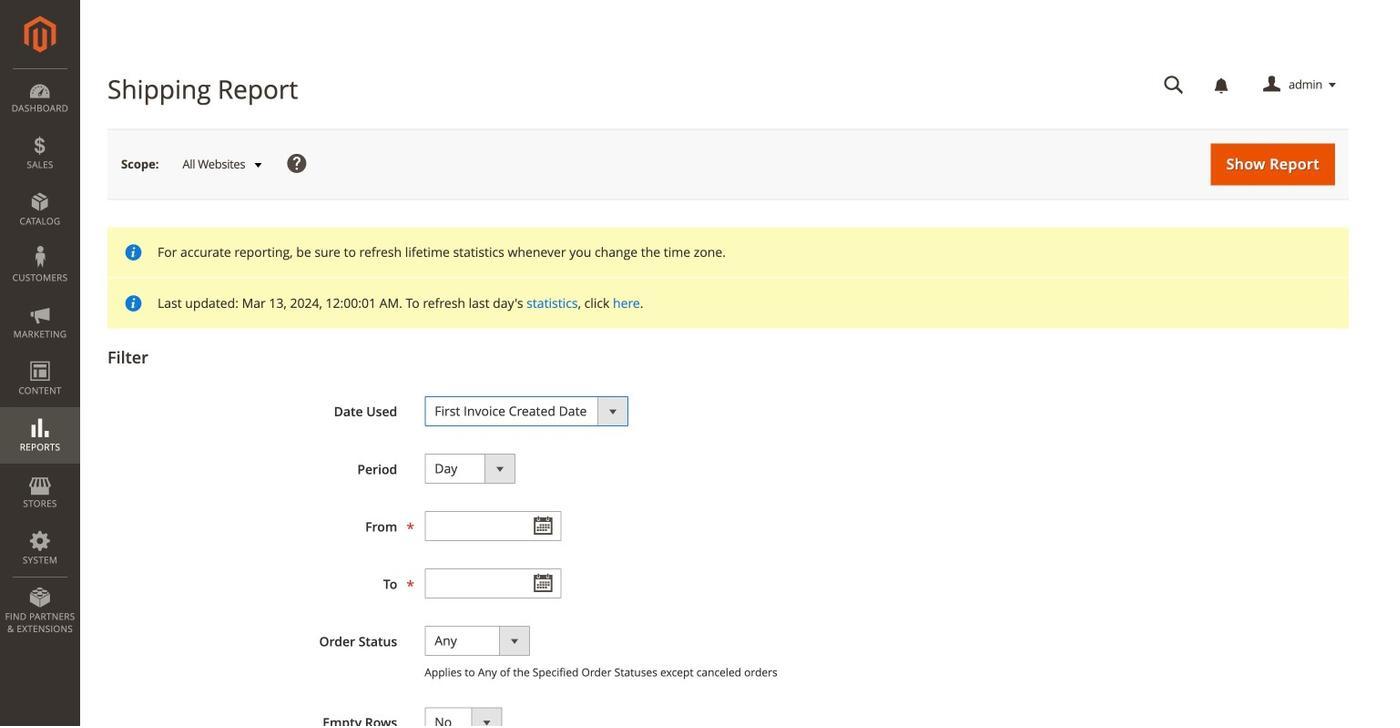 Task type: locate. For each thing, give the bounding box(es) containing it.
None text field
[[1152, 69, 1197, 101], [425, 569, 561, 599], [1152, 69, 1197, 101], [425, 569, 561, 599]]

menu bar
[[0, 68, 80, 644]]

None text field
[[425, 511, 561, 541]]



Task type: describe. For each thing, give the bounding box(es) containing it.
magento admin panel image
[[24, 15, 56, 53]]



